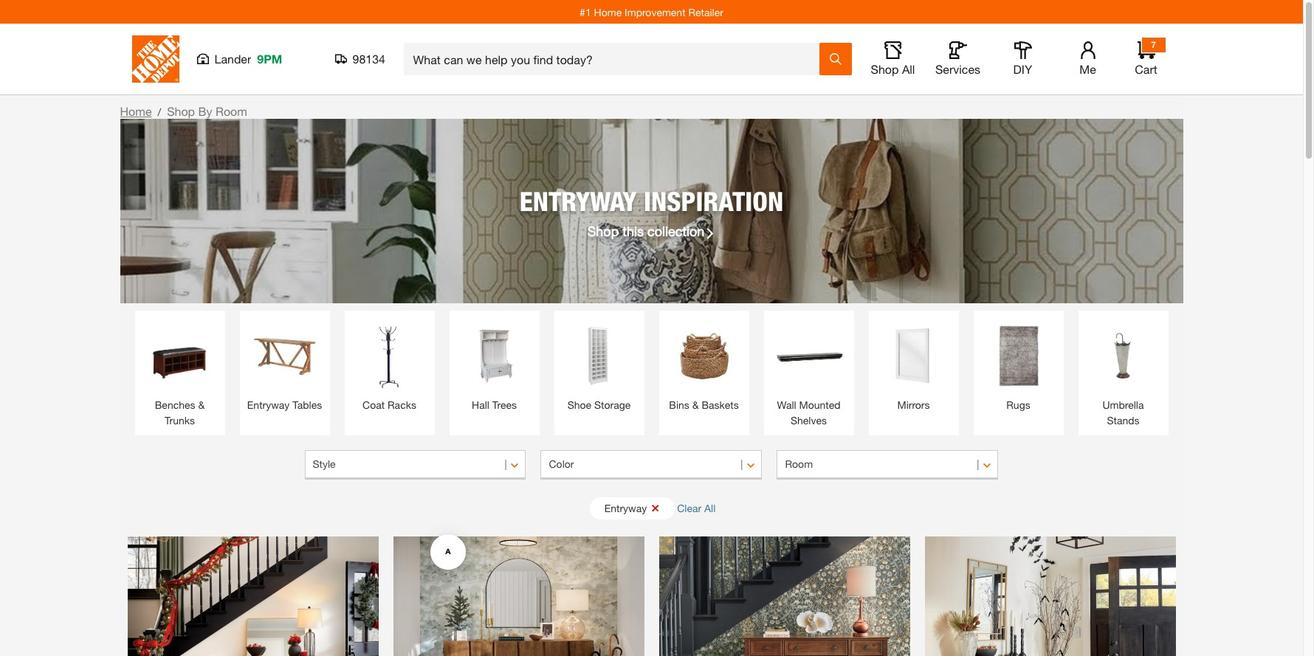 Task type: vqa. For each thing, say whether or not it's contained in the screenshot.
98134 at the top of the page
yes



Task type: describe. For each thing, give the bounding box(es) containing it.
1 stretchy image image from the left
[[127, 537, 378, 657]]

mounted
[[799, 399, 841, 411]]

#1 home improvement retailer
[[580, 6, 724, 18]]

& for bins
[[692, 399, 699, 411]]

style button
[[305, 450, 526, 480]]

stands
[[1107, 414, 1140, 427]]

trunks
[[165, 414, 195, 427]]

entryway for entryway tables
[[247, 399, 290, 411]]

tables
[[293, 399, 322, 411]]

umbrella stands image
[[1086, 318, 1161, 394]]

racks
[[388, 399, 416, 411]]

entryway tables link
[[247, 318, 322, 413]]

2 stretchy image image from the left
[[393, 537, 644, 657]]

umbrella
[[1103, 399, 1144, 411]]

hall
[[472, 399, 490, 411]]

trees
[[492, 399, 517, 411]]

storage
[[595, 399, 631, 411]]

entryway tables
[[247, 399, 322, 411]]

coat racks
[[363, 399, 416, 411]]

improvement
[[625, 6, 686, 18]]

umbrella stands
[[1103, 399, 1144, 427]]

entryway button
[[590, 497, 675, 520]]

#1
[[580, 6, 591, 18]]

benches & trunks
[[155, 399, 205, 427]]

home / shop by room
[[120, 104, 247, 118]]

inspiration
[[644, 185, 784, 217]]

clear all button
[[677, 495, 716, 522]]

room inside button
[[785, 458, 813, 470]]

What can we help you find today? search field
[[413, 44, 819, 75]]

this
[[623, 223, 644, 239]]

entryway for entryway inspiration
[[520, 185, 637, 217]]

98134
[[353, 52, 385, 66]]

& for benches
[[198, 399, 205, 411]]

wall mounted shelves
[[777, 399, 841, 427]]

non lazy image image
[[120, 119, 1183, 304]]

mirrors link
[[876, 318, 952, 413]]

bins & baskets
[[669, 399, 739, 411]]

wall mounted shelves link
[[771, 318, 847, 428]]

coat
[[363, 399, 385, 411]]

0 horizontal spatial room
[[216, 104, 247, 118]]

98134 button
[[335, 52, 386, 66]]

shoe storage link
[[562, 318, 637, 413]]

coat racks link
[[352, 318, 427, 413]]

room button
[[777, 450, 999, 480]]

shop all
[[871, 62, 915, 76]]

shop for shop this collection
[[588, 223, 619, 239]]

hall trees
[[472, 399, 517, 411]]

shelves
[[791, 414, 827, 427]]

style
[[313, 458, 336, 470]]

rugs
[[1007, 399, 1031, 411]]

benches & trunks image
[[142, 318, 217, 394]]

rugs link
[[981, 318, 1056, 413]]

the home depot logo image
[[132, 35, 179, 83]]

diy
[[1014, 62, 1033, 76]]

mirrors image
[[876, 318, 952, 394]]

0 horizontal spatial shop
[[167, 104, 195, 118]]

lander
[[215, 52, 251, 66]]

cart
[[1135, 62, 1158, 76]]

services button
[[935, 41, 982, 77]]

by
[[198, 104, 212, 118]]

retailer
[[689, 6, 724, 18]]



Task type: locate. For each thing, give the bounding box(es) containing it.
room right by
[[216, 104, 247, 118]]

baskets
[[702, 399, 739, 411]]

stretchy image image
[[127, 537, 378, 657], [393, 537, 644, 657], [659, 537, 910, 657], [925, 537, 1176, 657]]

wall mounted shelves image
[[771, 318, 847, 394]]

shoe
[[568, 399, 592, 411]]

benches & trunks link
[[142, 318, 217, 428]]

home link
[[120, 104, 152, 118]]

color button
[[541, 450, 762, 480]]

0 horizontal spatial all
[[705, 502, 716, 514]]

home left /
[[120, 104, 152, 118]]

entryway inside entryway button
[[605, 502, 647, 514]]

0 vertical spatial entryway
[[520, 185, 637, 217]]

shop for shop all
[[871, 62, 899, 76]]

shoe storage
[[568, 399, 631, 411]]

1 vertical spatial home
[[120, 104, 152, 118]]

lander 9pm
[[215, 52, 282, 66]]

me button
[[1065, 41, 1112, 77]]

& right benches
[[198, 399, 205, 411]]

mirrors
[[898, 399, 930, 411]]

shop all button
[[870, 41, 917, 77]]

1 vertical spatial room
[[785, 458, 813, 470]]

umbrella stands link
[[1086, 318, 1161, 428]]

all inside shop all button
[[902, 62, 915, 76]]

bins & baskets image
[[666, 318, 742, 394]]

all inside clear all button
[[705, 502, 716, 514]]

all right clear
[[705, 502, 716, 514]]

0 vertical spatial home
[[594, 6, 622, 18]]

all
[[902, 62, 915, 76], [705, 502, 716, 514]]

0 vertical spatial room
[[216, 104, 247, 118]]

home
[[594, 6, 622, 18], [120, 104, 152, 118]]

me
[[1080, 62, 1097, 76]]

1 horizontal spatial home
[[594, 6, 622, 18]]

0 vertical spatial shop
[[871, 62, 899, 76]]

2 vertical spatial shop
[[588, 223, 619, 239]]

1 vertical spatial all
[[705, 502, 716, 514]]

& right bins
[[692, 399, 699, 411]]

1 horizontal spatial &
[[692, 399, 699, 411]]

shop right /
[[167, 104, 195, 118]]

shop
[[871, 62, 899, 76], [167, 104, 195, 118], [588, 223, 619, 239]]

entryway left tables
[[247, 399, 290, 411]]

all for shop all
[[902, 62, 915, 76]]

collection
[[648, 223, 705, 239]]

entryway inspiration
[[520, 185, 784, 217]]

7
[[1151, 39, 1156, 50]]

1 horizontal spatial shop
[[588, 223, 619, 239]]

cart 7
[[1135, 39, 1158, 76]]

room
[[216, 104, 247, 118], [785, 458, 813, 470]]

entryway
[[520, 185, 637, 217], [247, 399, 290, 411], [605, 502, 647, 514]]

shop left this
[[588, 223, 619, 239]]

/
[[158, 106, 161, 118]]

rugs image
[[981, 318, 1056, 394]]

9pm
[[257, 52, 282, 66]]

room down the shelves
[[785, 458, 813, 470]]

2 & from the left
[[692, 399, 699, 411]]

hall trees image
[[457, 318, 532, 394]]

shop inside button
[[871, 62, 899, 76]]

4 stretchy image image from the left
[[925, 537, 1176, 657]]

home right #1
[[594, 6, 622, 18]]

1 & from the left
[[198, 399, 205, 411]]

1 horizontal spatial room
[[785, 458, 813, 470]]

hall trees link
[[457, 318, 532, 413]]

0 horizontal spatial &
[[198, 399, 205, 411]]

wall
[[777, 399, 797, 411]]

shoe storage image
[[562, 318, 637, 394]]

coat racks image
[[352, 318, 427, 394]]

color
[[549, 458, 574, 470]]

bins & baskets link
[[666, 318, 742, 413]]

shop this collection link
[[588, 221, 716, 241]]

& inside benches & trunks
[[198, 399, 205, 411]]

1 vertical spatial entryway
[[247, 399, 290, 411]]

bins
[[669, 399, 690, 411]]

entryway tables image
[[247, 318, 322, 394]]

all left services
[[902, 62, 915, 76]]

1 horizontal spatial all
[[902, 62, 915, 76]]

2 horizontal spatial shop
[[871, 62, 899, 76]]

clear all
[[677, 502, 716, 514]]

entryway down the 'color' button at the bottom of the page
[[605, 502, 647, 514]]

entryway inside entryway tables "link"
[[247, 399, 290, 411]]

services
[[936, 62, 981, 76]]

all for clear all
[[705, 502, 716, 514]]

0 vertical spatial all
[[902, 62, 915, 76]]

3 stretchy image image from the left
[[659, 537, 910, 657]]

shop this collection
[[588, 223, 705, 239]]

shop left services
[[871, 62, 899, 76]]

0 horizontal spatial home
[[120, 104, 152, 118]]

2 vertical spatial entryway
[[605, 502, 647, 514]]

entryway up this
[[520, 185, 637, 217]]

benches
[[155, 399, 195, 411]]

&
[[198, 399, 205, 411], [692, 399, 699, 411]]

1 vertical spatial shop
[[167, 104, 195, 118]]

diy button
[[1000, 41, 1047, 77]]

clear
[[677, 502, 702, 514]]



